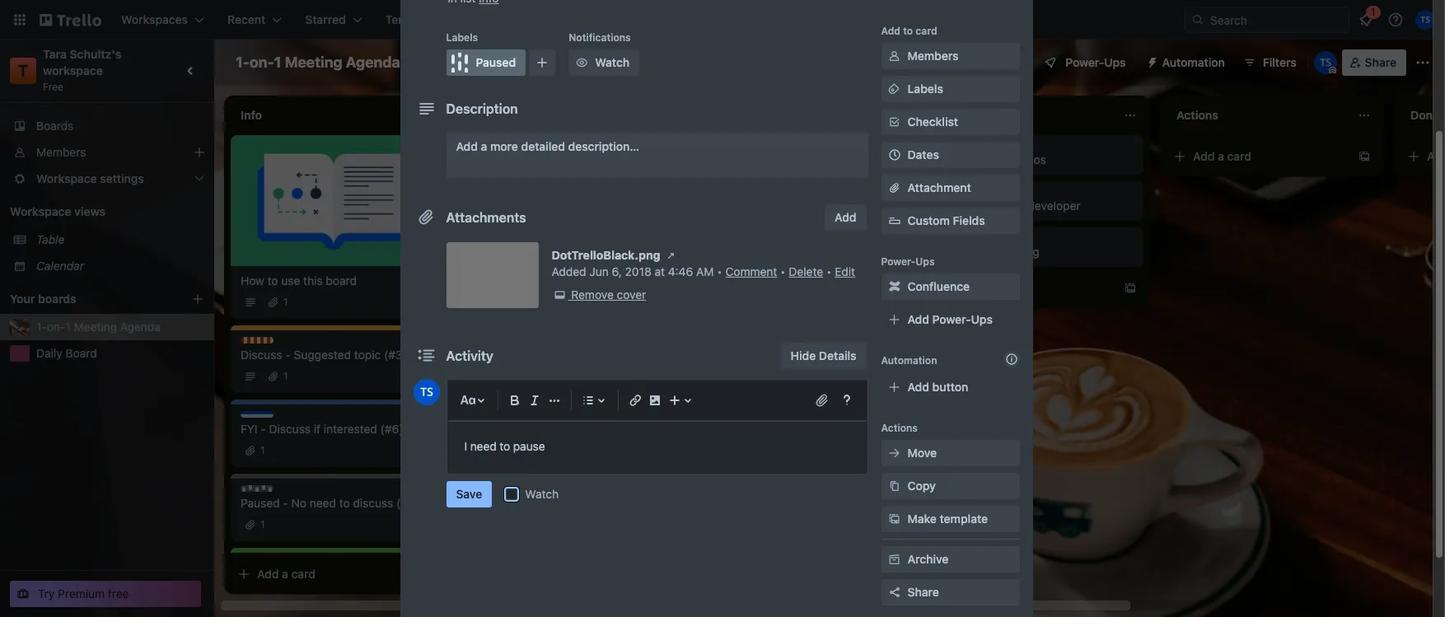 Task type: locate. For each thing, give the bounding box(es) containing it.
0 horizontal spatial share
[[908, 585, 939, 599]]

make
[[475, 294, 503, 308]]

color: pink, title: "goal" element up fields
[[943, 188, 981, 200]]

0 vertical spatial confluence
[[957, 55, 1020, 69]]

goal up fields
[[959, 188, 981, 200]]

0 horizontal spatial 1-on-1 meeting agenda
[[36, 320, 161, 334]]

1 vertical spatial automation
[[881, 354, 937, 367]]

0 horizontal spatial meeting
[[74, 320, 117, 334]]

- inside "paused paused - no need to discuss (#0)"
[[283, 496, 288, 510]]

1 vertical spatial confluence
[[908, 279, 970, 293]]

1 horizontal spatial 1-
[[236, 54, 250, 71]]

sm image up 4:46
[[663, 247, 680, 264]]

0 vertical spatial -
[[285, 348, 291, 362]]

goal inside goal manage time chaos
[[959, 142, 981, 154]]

1 horizontal spatial meeting
[[285, 54, 343, 71]]

make template
[[908, 512, 988, 526]]

0 vertical spatial meeting
[[285, 54, 343, 71]]

board inside 'link'
[[611, 55, 643, 69]]

1 horizontal spatial workspace
[[471, 55, 532, 69]]

i inside text box
[[464, 439, 467, 453]]

hide details
[[791, 349, 857, 363]]

workspace down create button
[[471, 55, 532, 69]]

fields
[[953, 213, 985, 227]]

0 horizontal spatial calendar
[[36, 259, 84, 273]]

color: black, title: "paused" element up description
[[446, 49, 526, 76]]

1 vertical spatial on
[[871, 199, 884, 213]]

views
[[74, 204, 106, 218]]

1 horizontal spatial on
[[871, 199, 884, 213]]

power- inside button
[[1066, 55, 1105, 69]]

automation down search icon
[[1163, 55, 1225, 69]]

0 vertical spatial i
[[475, 278, 478, 292]]

goal inside goal best practice blog
[[959, 234, 981, 246]]

0 vertical spatial tara schultz (taraschultz7) image
[[1416, 10, 1436, 30]]

1 vertical spatial create from template… image
[[890, 252, 903, 265]]

your boards
[[10, 292, 76, 306]]

discuss inside discuss i think we can improve velocity if we make some tooling changes.
[[491, 267, 529, 279]]

2 the from the left
[[709, 215, 726, 229]]

sm image
[[886, 114, 903, 130], [552, 287, 568, 303], [886, 511, 903, 527], [886, 551, 903, 568]]

0 horizontal spatial on
[[572, 152, 585, 166]]

blog
[[1016, 245, 1040, 259]]

1 vertical spatial members link
[[0, 139, 214, 166]]

we up some
[[510, 278, 525, 292]]

1 vertical spatial i
[[464, 439, 467, 453]]

color: black, title: "paused" element
[[446, 49, 526, 76], [241, 485, 292, 498]]

color: black, title: "paused" element down color: blue, title: "fyi" element
[[241, 485, 292, 498]]

best
[[943, 245, 967, 259]]

i need to pause
[[464, 439, 545, 453]]

create from template… image
[[1358, 150, 1371, 163], [890, 252, 903, 265]]

0 horizontal spatial need
[[310, 496, 336, 510]]

color: pink, title: "goal" element down checklist link
[[943, 142, 981, 154]]

calendar left up
[[812, 55, 859, 69]]

open help dialog image
[[837, 391, 857, 410]]

- inside fyi fyi - discuss if interested (#6)
[[261, 422, 266, 436]]

sm image right visible
[[574, 54, 590, 71]]

paused for paused paused - no need to discuss (#0)
[[257, 485, 292, 498]]

sm image left copy
[[886, 478, 903, 495]]

0 horizontal spatial if
[[314, 422, 321, 436]]

0 vertical spatial create from template… image
[[1358, 150, 1371, 163]]

we left 4:46
[[650, 278, 665, 292]]

to left pause
[[500, 439, 510, 453]]

feedback?
[[567, 232, 622, 246]]

discuss inside discuss i've drafted my goals for the next few months. any feedback?
[[491, 204, 529, 217]]

card
[[916, 25, 938, 37], [1228, 149, 1252, 163], [760, 251, 784, 265], [994, 281, 1018, 295], [291, 567, 316, 581]]

sm image down up
[[886, 81, 903, 97]]

discuss inside fyi fyi - discuss if interested (#6)
[[269, 422, 311, 436]]

2 vertical spatial goal
[[959, 234, 981, 246]]

1 horizontal spatial if
[[640, 278, 647, 292]]

workspace inside button
[[471, 55, 532, 69]]

if
[[640, 278, 647, 292], [314, 422, 321, 436]]

need left pause
[[470, 439, 497, 453]]

sm image for confluence
[[886, 279, 903, 295]]

0 horizontal spatial create from template… image
[[890, 252, 903, 265]]

discuss for discuss i've drafted my goals for the next few months. any feedback?
[[491, 204, 529, 217]]

1 vertical spatial -
[[261, 422, 266, 436]]

1 vertical spatial power-ups
[[881, 255, 935, 268]]

attachment button
[[881, 175, 1020, 201]]

color: blue, title: "fyi" element
[[241, 411, 274, 424]]

1 vertical spatial board
[[66, 346, 97, 360]]

2 vertical spatial ups
[[971, 312, 993, 326]]

share left 'show menu' "image"
[[1365, 55, 1397, 69]]

add a card for the bottommost create from template… icon
[[725, 251, 784, 265]]

if inside fyi fyi - discuss if interested (#6)
[[314, 422, 321, 436]]

automation inside automation button
[[1163, 55, 1225, 69]]

0 vertical spatial agenda
[[346, 54, 400, 71]]

the inside discuss i've drafted my goals for the next few months. any feedback?
[[607, 215, 624, 229]]

Main content area, start typing to enter text. text field
[[464, 437, 850, 457]]

sm image for automation
[[1139, 49, 1163, 73]]

visible
[[535, 55, 570, 69]]

1 vertical spatial goal
[[959, 188, 981, 200]]

0 horizontal spatial the
[[607, 215, 624, 229]]

discuss
[[725, 142, 763, 154], [491, 204, 529, 217], [491, 267, 529, 279], [257, 337, 294, 349], [241, 348, 282, 362], [269, 422, 311, 436]]

color: orange, title: "discuss" element up you
[[709, 142, 763, 154]]

ups left best
[[916, 255, 935, 268]]

1 horizontal spatial power-ups
[[1066, 55, 1126, 69]]

more formatting image
[[544, 391, 564, 410]]

add button
[[825, 204, 867, 231]]

create
[[488, 12, 524, 26]]

on for stuck
[[572, 152, 585, 166]]

color: pink, title: "goal" element
[[943, 142, 981, 154], [943, 188, 981, 200], [943, 234, 981, 246]]

any
[[543, 232, 563, 246]]

0 vertical spatial goal
[[959, 142, 981, 154]]

am
[[697, 265, 714, 279]]

on left 'x,'
[[572, 152, 585, 166]]

add power-ups
[[908, 312, 993, 326]]

we
[[650, 152, 665, 166], [510, 278, 525, 292], [650, 278, 665, 292]]

watch down pause
[[525, 487, 559, 501]]

members link up "labels" "link"
[[881, 43, 1020, 69]]

archive link
[[881, 546, 1020, 573]]

0 horizontal spatial can
[[528, 278, 548, 292]]

share button down 1 notification image
[[1342, 49, 1407, 76]]

sm image inside members "link"
[[886, 48, 903, 64]]

1 horizontal spatial the
[[709, 215, 726, 229]]

0 horizontal spatial 1-
[[36, 320, 47, 334]]

confluence up "labels" "link"
[[957, 55, 1020, 69]]

1 vertical spatial 1-
[[36, 320, 47, 334]]

confluence
[[957, 55, 1020, 69], [908, 279, 970, 293]]

tara schultz (taraschultz7) image left text styles icon
[[413, 379, 440, 405]]

sm image inside automation button
[[1139, 49, 1163, 73]]

if left interested
[[314, 422, 321, 436]]

0 vertical spatial power-ups
[[1066, 55, 1126, 69]]

0 horizontal spatial members
[[36, 145, 86, 159]]

1 horizontal spatial calendar
[[812, 55, 859, 69]]

0 vertical spatial 1-on-1 meeting agenda
[[236, 54, 400, 71]]

sm image inside copy link
[[886, 478, 903, 495]]

1 vertical spatial members
[[36, 145, 86, 159]]

0 vertical spatial members link
[[881, 43, 1020, 69]]

goal down fields
[[959, 234, 981, 246]]

0 horizontal spatial tara schultz (taraschultz7) image
[[413, 379, 440, 405]]

suggested
[[294, 348, 351, 362]]

link image
[[625, 391, 645, 410]]

chaos
[[1015, 152, 1047, 166]]

hide details link
[[781, 343, 867, 369]]

sm image down added
[[552, 287, 568, 303]]

can you please give feedback on the report? link
[[709, 198, 900, 231]]

0 vertical spatial need
[[470, 439, 497, 453]]

sm image for copy
[[886, 478, 903, 495]]

1 horizontal spatial automation
[[1163, 55, 1225, 69]]

0 horizontal spatial color: black, title: "paused" element
[[241, 485, 292, 498]]

0 vertical spatial workspace
[[471, 55, 532, 69]]

0 vertical spatial calendar
[[812, 55, 859, 69]]

1 horizontal spatial on-
[[250, 54, 274, 71]]

tara
[[43, 47, 67, 61]]

color: orange, title: "discuss" element up make
[[475, 267, 529, 279]]

added jun 6, 2018 at 4:46 am
[[552, 265, 714, 279]]

1 vertical spatial ups
[[916, 255, 935, 268]]

sm image right power-ups button
[[1139, 49, 1163, 73]]

filters button
[[1239, 49, 1302, 76]]

members down "add to card"
[[908, 49, 959, 63]]

add inside button
[[908, 380, 930, 394]]

ups left automation button
[[1105, 55, 1126, 69]]

ups down practice
[[971, 312, 993, 326]]

discuss up some
[[491, 267, 529, 279]]

dates button
[[881, 142, 1020, 168]]

on- inside text box
[[250, 54, 274, 71]]

we right how
[[650, 152, 665, 166]]

fyi fyi - discuss if interested (#6)
[[241, 411, 403, 436]]

board down notifications
[[611, 55, 643, 69]]

forward?
[[507, 169, 553, 183]]

if left at
[[640, 278, 647, 292]]

calendar for calendar power-up
[[812, 55, 859, 69]]

workspace
[[471, 55, 532, 69], [10, 204, 71, 218]]

1 vertical spatial share
[[908, 585, 939, 599]]

can up some
[[528, 278, 548, 292]]

add to card
[[881, 25, 938, 37]]

image image
[[645, 391, 665, 410]]

discuss up the months.
[[491, 204, 529, 217]]

color: pink, title: "goal" element down fields
[[943, 234, 981, 246]]

-
[[285, 348, 291, 362], [261, 422, 266, 436], [283, 496, 288, 510]]

labels up workspace visible button
[[446, 31, 478, 44]]

labels
[[446, 31, 478, 44], [908, 82, 944, 96]]

italic ⌘i image
[[525, 391, 544, 410]]

save
[[456, 487, 482, 501]]

the down can
[[709, 215, 726, 229]]

at
[[655, 265, 665, 279]]

1 horizontal spatial i
[[475, 278, 478, 292]]

free
[[108, 587, 129, 601]]

boards link
[[0, 113, 214, 139]]

sm image left make
[[886, 511, 903, 527]]

labels down up
[[908, 82, 944, 96]]

tara schultz (taraschultz7) image
[[1314, 51, 1337, 74]]

0 horizontal spatial board
[[66, 346, 97, 360]]

0 vertical spatial color: pink, title: "goal" element
[[943, 142, 981, 154]]

sm image for checklist
[[886, 114, 903, 130]]

few
[[475, 232, 494, 246]]

stuck
[[540, 152, 569, 166]]

add a card
[[1193, 149, 1252, 163], [725, 251, 784, 265], [959, 281, 1018, 295], [257, 567, 316, 581]]

2 horizontal spatial ups
[[1105, 55, 1126, 69]]

0 vertical spatial watch
[[595, 55, 630, 69]]

tara schultz (taraschultz7) image
[[1416, 10, 1436, 30], [413, 379, 440, 405]]

boards
[[38, 292, 76, 306]]

sm image inside "labels" "link"
[[886, 81, 903, 97]]

to up up
[[903, 25, 913, 37]]

1-on-1 meeting agenda inside 1-on-1 meeting agenda text box
[[236, 54, 400, 71]]

description…
[[568, 139, 640, 153]]

sm image inside watch "button"
[[574, 54, 590, 71]]

mentor another developer link
[[943, 198, 1134, 214]]

paused down color: blue, title: "fyi" element
[[257, 485, 292, 498]]

0 horizontal spatial i
[[464, 439, 467, 453]]

0 vertical spatial can
[[627, 152, 647, 166]]

sm image down actions
[[886, 445, 903, 462]]

paused down create button
[[476, 55, 516, 69]]

sm image left the archive
[[886, 551, 903, 568]]

board right daily
[[66, 346, 97, 360]]

discuss up you
[[725, 142, 763, 154]]

1 horizontal spatial need
[[470, 439, 497, 453]]

0 vertical spatial color: black, title: "paused" element
[[446, 49, 526, 76]]

power-ups inside button
[[1066, 55, 1126, 69]]

the right for
[[607, 215, 624, 229]]

on right add button
[[871, 199, 884, 213]]

sm image inside checklist link
[[886, 114, 903, 130]]

bold ⌘b image
[[505, 391, 525, 410]]

the
[[607, 215, 624, 229], [709, 215, 726, 229]]

discuss for discuss
[[725, 142, 763, 154]]

1 horizontal spatial ups
[[971, 312, 993, 326]]

1 vertical spatial 1-on-1 meeting agenda
[[36, 320, 161, 334]]

- for discuss
[[285, 348, 291, 362]]

0 vertical spatial labels
[[446, 31, 478, 44]]

0 vertical spatial 1-
[[236, 54, 250, 71]]

discuss discuss - suggested topic (#3)
[[241, 337, 407, 362]]

color: orange, title: "discuss" element up the months.
[[475, 204, 529, 217]]

0 vertical spatial share button
[[1342, 49, 1407, 76]]

paused paused - no need to discuss (#0)
[[241, 485, 419, 510]]

1 horizontal spatial can
[[627, 152, 647, 166]]

color: pink, title: "goal" element for best
[[943, 234, 981, 246]]

watch down notifications
[[595, 55, 630, 69]]

1 inside 1-on-1 meeting agenda text box
[[274, 54, 281, 71]]

share button down archive link
[[881, 579, 1020, 606]]

2 color: pink, title: "goal" element from the top
[[943, 188, 981, 200]]

the inside can you please give feedback on the report?
[[709, 215, 726, 229]]

- inside discuss discuss - suggested topic (#3)
[[285, 348, 291, 362]]

best practice blog link
[[943, 244, 1134, 260]]

sm image right the edit 'link'
[[886, 279, 903, 295]]

share down the archive
[[908, 585, 939, 599]]

0 vertical spatial automation
[[1163, 55, 1225, 69]]

0 vertical spatial share
[[1365, 55, 1397, 69]]

1 horizontal spatial watch
[[595, 55, 630, 69]]

remove cover link
[[552, 287, 646, 303]]

workspace up table
[[10, 204, 71, 218]]

tooling
[[538, 294, 575, 308]]

sm image inside make template link
[[886, 511, 903, 527]]

1 the from the left
[[607, 215, 624, 229]]

0 vertical spatial ups
[[1105, 55, 1126, 69]]

add a card for the right create from template… icon
[[1193, 149, 1252, 163]]

0 horizontal spatial agenda
[[120, 320, 161, 334]]

attachments
[[446, 210, 526, 225]]

on inside blocker the team is stuck on x, how can we move forward?
[[572, 152, 585, 166]]

add power-ups link
[[881, 307, 1020, 333]]

discuss down use
[[257, 337, 294, 349]]

calendar down table
[[36, 259, 84, 273]]

how to use this board link
[[241, 273, 425, 289]]

discuss left interested
[[269, 422, 311, 436]]

1 vertical spatial color: pink, title: "goal" element
[[943, 188, 981, 200]]

sm image inside archive link
[[886, 551, 903, 568]]

0 horizontal spatial workspace
[[10, 204, 71, 218]]

3 goal from the top
[[959, 234, 981, 246]]

months.
[[497, 232, 540, 246]]

goal left time
[[959, 142, 981, 154]]

move link
[[881, 440, 1020, 466]]

1 vertical spatial can
[[528, 278, 548, 292]]

sm image left checklist
[[886, 114, 903, 130]]

to inside "paused paused - no need to discuss (#0)"
[[339, 496, 350, 510]]

members link down boards
[[0, 139, 214, 166]]

1 vertical spatial meeting
[[74, 320, 117, 334]]

if inside discuss i think we can improve velocity if we make some tooling changes.
[[640, 278, 647, 292]]

button
[[933, 380, 969, 394]]

i've drafted my goals for the next few months. any feedback? link
[[475, 214, 666, 247]]

premium
[[58, 587, 105, 601]]

0 vertical spatial on-
[[250, 54, 274, 71]]

color: orange, title: "discuss" element down the how
[[241, 337, 294, 349]]

labels link
[[881, 76, 1020, 102]]

attach and insert link image
[[814, 392, 830, 409]]

the team is stuck on x, how can we move forward? link
[[475, 152, 666, 185]]

power-
[[862, 55, 900, 69], [1066, 55, 1105, 69], [881, 255, 916, 268], [933, 312, 971, 326]]

1- inside text box
[[236, 54, 250, 71]]

i inside discuss i think we can improve velocity if we make some tooling changes.
[[475, 278, 478, 292]]

1 vertical spatial calendar
[[36, 259, 84, 273]]

fyi - discuss if interested (#6) link
[[241, 421, 425, 438]]

think
[[481, 278, 507, 292]]

to left discuss at the bottom of page
[[339, 496, 350, 510]]

need inside "paused paused - no need to discuss (#0)"
[[310, 496, 336, 510]]

1 horizontal spatial members
[[908, 49, 959, 63]]

sm image down "add to card"
[[886, 48, 903, 64]]

workspace
[[43, 63, 103, 77]]

i left think
[[475, 278, 478, 292]]

can you please give feedback on the report?
[[709, 199, 884, 229]]

2 goal from the top
[[959, 188, 981, 200]]

can right how
[[627, 152, 647, 166]]

checklist link
[[881, 109, 1020, 135]]

color: orange, title: "discuss" element
[[709, 142, 763, 154], [475, 204, 529, 217], [475, 267, 529, 279], [241, 337, 294, 349]]

3 color: pink, title: "goal" element from the top
[[943, 234, 981, 246]]

1 horizontal spatial color: black, title: "paused" element
[[446, 49, 526, 76]]

0 vertical spatial if
[[640, 278, 647, 292]]

1 color: pink, title: "goal" element from the top
[[943, 142, 981, 154]]

sm image inside move link
[[886, 445, 903, 462]]

1 horizontal spatial board
[[611, 55, 643, 69]]

on
[[572, 152, 585, 166], [871, 199, 884, 213]]

discuss for discuss i think we can improve velocity if we make some tooling changes.
[[491, 267, 529, 279]]

members for leftmost members "link"
[[36, 145, 86, 159]]

daily board
[[36, 346, 97, 360]]

confluence inside button
[[957, 55, 1020, 69]]

1 goal from the top
[[959, 142, 981, 154]]

table
[[36, 232, 65, 246]]

2 vertical spatial -
[[283, 496, 288, 510]]

time
[[988, 152, 1012, 166]]

tara schultz (taraschultz7) image right open information menu image
[[1416, 10, 1436, 30]]

automation up add button
[[881, 354, 937, 367]]

goal inside the goal mentor another developer
[[959, 188, 981, 200]]

confluence up add power-ups
[[908, 279, 970, 293]]

lists image
[[578, 391, 598, 410]]

the for report?
[[709, 215, 726, 229]]

need
[[470, 439, 497, 453], [310, 496, 336, 510]]

more
[[490, 139, 518, 153]]

1 vertical spatial workspace
[[10, 204, 71, 218]]

no
[[291, 496, 307, 510]]

save button
[[446, 481, 492, 508]]

i down text styles icon
[[464, 439, 467, 453]]

we inside blocker the team is stuck on x, how can we move forward?
[[650, 152, 665, 166]]

need right no
[[310, 496, 336, 510]]

members down boards
[[36, 145, 86, 159]]

color: pink, title: "goal" element for mentor
[[943, 188, 981, 200]]

sm image
[[886, 48, 903, 64], [1139, 49, 1163, 73], [574, 54, 590, 71], [886, 81, 903, 97], [663, 247, 680, 264], [886, 279, 903, 295], [886, 445, 903, 462], [886, 478, 903, 495]]

make template link
[[881, 506, 1020, 532]]

for
[[589, 215, 604, 229]]

on inside can you please give feedback on the report?
[[871, 199, 884, 213]]



Task type: vqa. For each thing, say whether or not it's contained in the screenshot.
the top in
no



Task type: describe. For each thing, give the bounding box(es) containing it.
1-on-1 meeting agenda link
[[36, 319, 204, 335]]

feedback
[[818, 199, 868, 213]]

some
[[506, 294, 535, 308]]

add inside button
[[835, 210, 857, 224]]

discuss
[[353, 496, 393, 510]]

you
[[733, 199, 752, 213]]

1 horizontal spatial create from template… image
[[1358, 150, 1371, 163]]

developer
[[1028, 199, 1081, 213]]

ups inside power-ups button
[[1105, 55, 1126, 69]]

sm image for remove cover
[[552, 287, 568, 303]]

1-on-1 meeting agenda inside 1-on-1 meeting agenda link
[[36, 320, 161, 334]]

meeting inside text box
[[285, 54, 343, 71]]

color: red, title: "blocker" element
[[475, 142, 527, 154]]

to left use
[[267, 274, 278, 288]]

team
[[498, 152, 525, 166]]

0 horizontal spatial share button
[[881, 579, 1020, 606]]

interested
[[324, 422, 377, 436]]

free
[[43, 81, 63, 93]]

goal best practice blog
[[943, 234, 1040, 259]]

1 horizontal spatial share
[[1365, 55, 1397, 69]]

mentor
[[943, 199, 981, 213]]

goal for best
[[959, 234, 981, 246]]

hide
[[791, 349, 816, 363]]

archive
[[908, 552, 949, 566]]

actions
[[881, 422, 918, 434]]

the
[[475, 152, 495, 166]]

0 horizontal spatial on-
[[47, 320, 65, 334]]

goal for mentor
[[959, 188, 981, 200]]

attachment
[[908, 180, 972, 195]]

labels inside "link"
[[908, 82, 944, 96]]

activity
[[446, 349, 494, 363]]

up
[[900, 55, 915, 69]]

added
[[552, 265, 586, 279]]

0 horizontal spatial power-ups
[[881, 255, 935, 268]]

copy link
[[881, 473, 1020, 499]]

6,
[[612, 265, 622, 279]]

show menu image
[[1415, 54, 1432, 71]]

open information menu image
[[1388, 12, 1404, 28]]

sm image for members
[[886, 48, 903, 64]]

1 vertical spatial color: black, title: "paused" element
[[241, 485, 292, 498]]

- for paused
[[283, 496, 288, 510]]

board link
[[583, 49, 653, 76]]

t
[[18, 61, 28, 80]]

try
[[38, 587, 55, 601]]

please
[[755, 199, 790, 213]]

discuss for discuss discuss - suggested topic (#3)
[[257, 337, 294, 349]]

my
[[539, 215, 554, 229]]

board
[[326, 274, 357, 288]]

copy
[[908, 479, 936, 493]]

agenda inside text box
[[346, 54, 400, 71]]

text styles image
[[458, 391, 478, 410]]

add a more detailed description…
[[456, 139, 640, 153]]

the for next
[[607, 215, 624, 229]]

i think we can improve velocity if we make some tooling changes. link
[[475, 277, 666, 310]]

primary element
[[0, 0, 1446, 40]]

another
[[984, 199, 1025, 213]]

calendar power-up
[[812, 55, 915, 69]]

boards
[[36, 119, 74, 133]]

edit
[[835, 265, 856, 279]]

1 vertical spatial tara schultz (taraschultz7) image
[[413, 379, 440, 405]]

topic
[[354, 348, 381, 362]]

1 horizontal spatial tara schultz (taraschultz7) image
[[1416, 10, 1436, 30]]

- for fyi
[[261, 422, 266, 436]]

comment
[[726, 265, 778, 279]]

(#6)
[[380, 422, 403, 436]]

Board name text field
[[227, 49, 409, 76]]

color: pink, title: "goal" element for manage
[[943, 142, 981, 154]]

add button
[[908, 380, 969, 394]]

how
[[602, 152, 624, 166]]

custom fields button
[[881, 213, 1020, 229]]

schultz's
[[70, 47, 121, 61]]

discuss left suggested
[[241, 348, 282, 362]]

watch inside "button"
[[595, 55, 630, 69]]

your
[[10, 292, 35, 306]]

sm image for labels
[[886, 81, 903, 97]]

1 horizontal spatial members link
[[881, 43, 1020, 69]]

can inside blocker the team is stuck on x, how can we move forward?
[[627, 152, 647, 166]]

need inside i need to pause text box
[[470, 439, 497, 453]]

ups inside add power-ups link
[[971, 312, 993, 326]]

0 horizontal spatial members link
[[0, 139, 214, 166]]

paused left no
[[241, 496, 280, 510]]

dates
[[908, 148, 939, 162]]

comment link
[[726, 265, 778, 279]]

paused for paused
[[476, 55, 516, 69]]

goal mentor another developer
[[943, 188, 1081, 213]]

2018
[[625, 265, 652, 279]]

tara schultz's workspace free
[[43, 47, 124, 93]]

description
[[446, 101, 518, 116]]

0 horizontal spatial automation
[[881, 354, 937, 367]]

drafted
[[496, 215, 535, 229]]

blocker the team is stuck on x, how can we move forward?
[[475, 142, 665, 183]]

table link
[[36, 232, 204, 248]]

confluence button
[[929, 49, 1030, 76]]

to inside text box
[[500, 439, 510, 453]]

try premium free
[[38, 587, 129, 601]]

0 horizontal spatial watch
[[525, 487, 559, 501]]

0 horizontal spatial ups
[[916, 255, 935, 268]]

goal for manage
[[959, 142, 981, 154]]

your boards with 2 items element
[[10, 289, 166, 309]]

workspace for workspace visible
[[471, 55, 532, 69]]

calendar for calendar
[[36, 259, 84, 273]]

workspace views
[[10, 204, 106, 218]]

how
[[241, 274, 264, 288]]

create from template… image
[[1124, 282, 1137, 295]]

daily board link
[[36, 345, 204, 362]]

workspace for workspace views
[[10, 204, 71, 218]]

how to use this board
[[241, 274, 357, 288]]

1 notification image
[[1357, 10, 1376, 30]]

sm image for make template
[[886, 511, 903, 527]]

can inside discuss i think we can improve velocity if we make some tooling changes.
[[528, 278, 548, 292]]

t link
[[10, 58, 36, 84]]

search image
[[1192, 13, 1205, 26]]

sm image for move
[[886, 445, 903, 462]]

on for feedback
[[871, 199, 884, 213]]

is
[[528, 152, 537, 166]]

discuss i've drafted my goals for the next few months. any feedback?
[[475, 204, 650, 246]]

workspace visible button
[[442, 49, 580, 76]]

manage time chaos link
[[943, 152, 1134, 168]]

1 vertical spatial agenda
[[120, 320, 161, 334]]

Search field
[[1205, 7, 1349, 32]]

sm image for watch
[[574, 54, 590, 71]]

members for members "link" to the right
[[908, 49, 959, 63]]

power-ups button
[[1033, 49, 1136, 76]]

custom
[[908, 213, 950, 227]]

add board image
[[191, 293, 204, 306]]

discuss - suggested topic (#3) link
[[241, 347, 425, 363]]

1 horizontal spatial share button
[[1342, 49, 1407, 76]]

add a card for create from template… image
[[959, 281, 1018, 295]]

report?
[[729, 215, 768, 229]]

4:46
[[668, 265, 693, 279]]

improve
[[551, 278, 593, 292]]

manage
[[943, 152, 985, 166]]

calendar link
[[36, 258, 204, 274]]

edit link
[[835, 265, 856, 279]]

1 inside 1-on-1 meeting agenda link
[[65, 320, 71, 334]]

editor toolbar toolbar
[[455, 387, 860, 414]]

discuss i think we can improve velocity if we make some tooling changes.
[[475, 267, 665, 308]]

0 horizontal spatial labels
[[446, 31, 478, 44]]

template
[[940, 512, 988, 526]]

jun
[[590, 265, 609, 279]]

sm image for archive
[[886, 551, 903, 568]]



